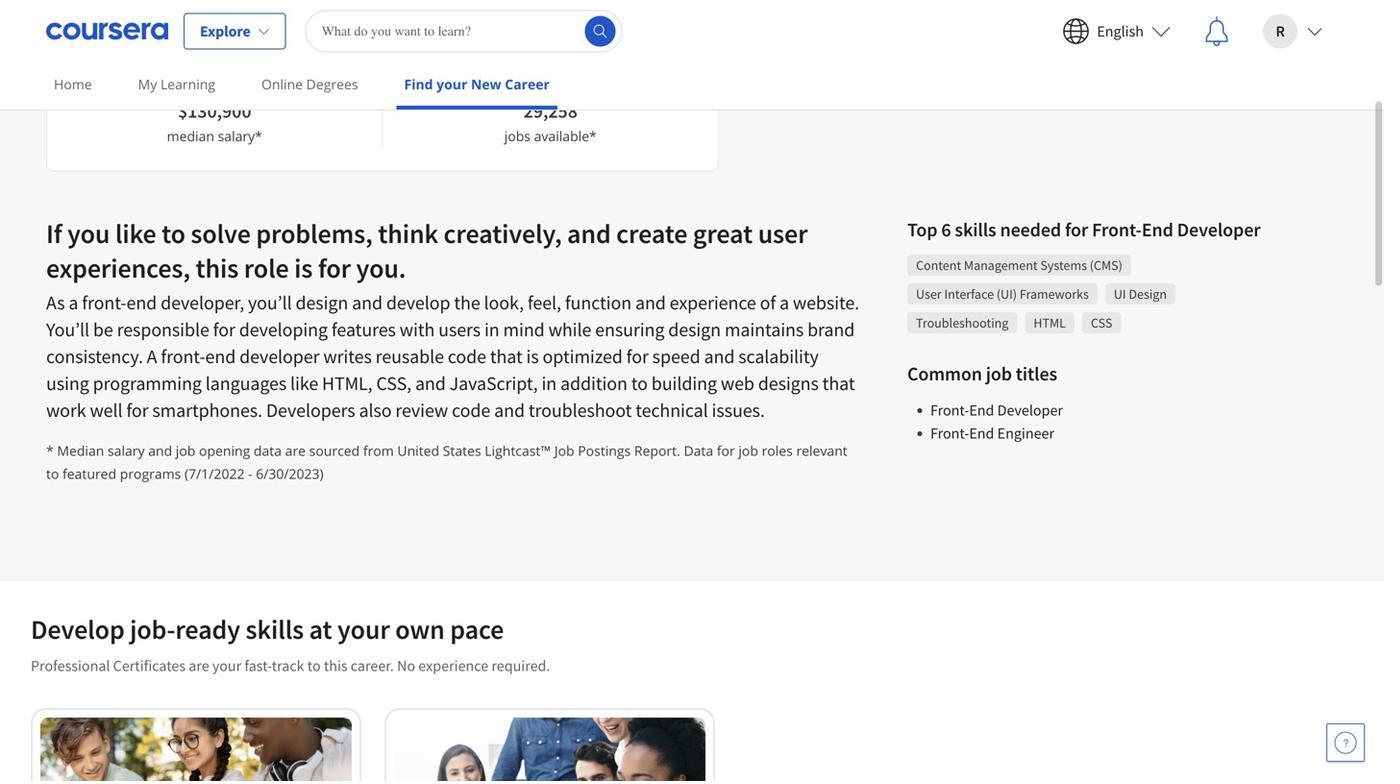 Task type: vqa. For each thing, say whether or not it's contained in the screenshot.
more to the left
no



Task type: locate. For each thing, give the bounding box(es) containing it.
this left career.
[[324, 657, 348, 676]]

a right of
[[780, 291, 789, 315]]

1 horizontal spatial salary
[[218, 127, 255, 145]]

1 horizontal spatial job
[[739, 442, 759, 460]]

6/30/2023)
[[256, 465, 324, 483]]

0 horizontal spatial skills
[[246, 613, 304, 647]]

1 horizontal spatial a
[[780, 291, 789, 315]]

management
[[964, 257, 1038, 274]]

1 horizontal spatial your
[[338, 613, 390, 647]]

0 horizontal spatial design
[[296, 291, 348, 315]]

job up "(7/1/2022"
[[176, 442, 196, 460]]

1 horizontal spatial that
[[823, 372, 855, 396]]

2 vertical spatial end
[[970, 424, 995, 443]]

if you like to solve problems, think creatively, and create great user experiences, this role is for you. as a front-end developer, you'll design and develop the look, feel, function and experience of a website. you'll be responsible for developing features with users in mind while ensuring design maintains brand consistency. a front-end developer writes reusable code that is optimized for speed and scalability using programming languages like html, css, and javascript, in addition to building web designs that work well for smartphones. developers also review code and troubleshoot technical issues.
[[46, 217, 860, 423]]

1 vertical spatial code
[[452, 399, 491, 423]]

code down the javascript,
[[452, 399, 491, 423]]

1 vertical spatial salary
[[108, 442, 145, 460]]

end up languages
[[205, 345, 236, 369]]

1 horizontal spatial are
[[285, 442, 306, 460]]

(ui)
[[997, 286, 1017, 303]]

salary
[[218, 127, 255, 145], [108, 442, 145, 460]]

0 vertical spatial are
[[285, 442, 306, 460]]

ui design
[[1114, 286, 1167, 303]]

common
[[908, 362, 982, 386]]

29,258
[[524, 99, 578, 123]]

0 horizontal spatial a
[[69, 291, 78, 315]]

job left titles
[[986, 362, 1012, 386]]

for down the developer,
[[213, 318, 235, 342]]

sourced
[[309, 442, 360, 460]]

0 vertical spatial experience
[[670, 291, 756, 315]]

skills up track
[[246, 613, 304, 647]]

1 a from the left
[[69, 291, 78, 315]]

is down problems,
[[294, 251, 313, 285]]

lightcast™
[[485, 442, 551, 460]]

using
[[46, 372, 89, 396]]

common job titles
[[908, 362, 1058, 386]]

* median salary and job opening data are sourced from united states lightcast™ job postings report. data for job roles relevant to featured programs (7/1/2022 - 6/30/2023)
[[46, 442, 848, 483]]

available
[[534, 127, 589, 145]]

develop
[[386, 291, 450, 315]]

web
[[721, 372, 755, 396]]

mind
[[503, 318, 545, 342]]

median
[[167, 127, 214, 145]]

relevant
[[797, 442, 848, 460]]

salary down "$130,900"
[[218, 127, 255, 145]]

end left engineer in the bottom of the page
[[970, 424, 995, 443]]

0 vertical spatial end
[[1142, 218, 1174, 242]]

0 horizontal spatial this
[[196, 251, 239, 285]]

with
[[400, 318, 435, 342]]

2 horizontal spatial your
[[437, 75, 468, 93]]

1 vertical spatial end
[[970, 401, 995, 420]]

design up developing
[[296, 291, 348, 315]]

and up the "programs"
[[148, 442, 172, 460]]

1 horizontal spatial design
[[668, 318, 721, 342]]

end down 'common job titles'
[[970, 401, 995, 420]]

1 horizontal spatial skills
[[955, 218, 997, 242]]

and up review
[[415, 372, 446, 396]]

1 horizontal spatial is
[[526, 345, 539, 369]]

* inside 29,258 jobs available *
[[589, 127, 597, 145]]

0 horizontal spatial developer
[[998, 401, 1063, 420]]

(cms)
[[1090, 257, 1123, 274]]

* inside $130,900 median salary *
[[255, 127, 262, 145]]

2 vertical spatial front-
[[931, 424, 970, 443]]

content management systems (cms)
[[916, 257, 1123, 274]]

as
[[46, 291, 65, 315]]

0 vertical spatial end
[[126, 291, 157, 315]]

to down median
[[46, 465, 59, 483]]

your left fast-
[[212, 657, 242, 676]]

0 horizontal spatial that
[[490, 345, 523, 369]]

salary for $130,900
[[218, 127, 255, 145]]

like up experiences,
[[115, 217, 156, 250]]

0 vertical spatial your
[[437, 75, 468, 93]]

is down mind
[[526, 345, 539, 369]]

that
[[490, 345, 523, 369], [823, 372, 855, 396]]

1 vertical spatial design
[[668, 318, 721, 342]]

brand
[[808, 318, 855, 342]]

experiences,
[[46, 251, 190, 285]]

0 vertical spatial is
[[294, 251, 313, 285]]

develop job-ready skills at your own pace
[[31, 613, 504, 647]]

your right find
[[437, 75, 468, 93]]

0 vertical spatial front-
[[1092, 218, 1142, 242]]

troubleshoot
[[529, 399, 632, 423]]

0 vertical spatial developer
[[1177, 218, 1261, 242]]

* left median
[[46, 442, 54, 460]]

states
[[443, 442, 481, 460]]

designs
[[758, 372, 819, 396]]

developer,
[[161, 291, 244, 315]]

What do you want to learn? text field
[[305, 10, 623, 52]]

front-
[[1092, 218, 1142, 242], [931, 401, 970, 420], [931, 424, 970, 443]]

0 vertical spatial salary
[[218, 127, 255, 145]]

1 horizontal spatial this
[[324, 657, 348, 676]]

2 a from the left
[[780, 291, 789, 315]]

1 vertical spatial front-
[[161, 345, 205, 369]]

1 horizontal spatial developer
[[1177, 218, 1261, 242]]

1 vertical spatial this
[[324, 657, 348, 676]]

that right designs
[[823, 372, 855, 396]]

job
[[555, 442, 575, 460]]

for inside * median salary and job opening data are sourced from united states lightcast™ job postings report. data for job roles relevant to featured programs (7/1/2022 - 6/30/2023)
[[717, 442, 735, 460]]

like up developers
[[290, 372, 318, 396]]

english
[[1097, 22, 1144, 41]]

review
[[396, 399, 448, 423]]

salary up the "programs"
[[108, 442, 145, 460]]

to
[[162, 217, 185, 250], [631, 372, 648, 396], [46, 465, 59, 483], [307, 657, 321, 676]]

skills right '6' in the right of the page
[[955, 218, 997, 242]]

0 vertical spatial in
[[485, 318, 500, 342]]

experience down pace
[[419, 657, 489, 676]]

experience left of
[[670, 291, 756, 315]]

1 vertical spatial end
[[205, 345, 236, 369]]

scalability
[[739, 345, 819, 369]]

skills
[[955, 218, 997, 242], [246, 613, 304, 647]]

your up career.
[[338, 613, 390, 647]]

look,
[[484, 291, 524, 315]]

1 horizontal spatial end
[[205, 345, 236, 369]]

no
[[397, 657, 415, 676]]

are down ready
[[189, 657, 209, 676]]

and up features
[[352, 291, 383, 315]]

of
[[760, 291, 776, 315]]

optimized
[[543, 345, 623, 369]]

* right jobs
[[589, 127, 597, 145]]

0 horizontal spatial *
[[46, 442, 54, 460]]

explore
[[200, 22, 251, 41]]

while
[[549, 318, 592, 342]]

this down solve
[[196, 251, 239, 285]]

0 horizontal spatial front-
[[82, 291, 126, 315]]

0 horizontal spatial end
[[126, 291, 157, 315]]

-
[[248, 465, 252, 483]]

css,
[[376, 372, 412, 396]]

1 vertical spatial are
[[189, 657, 209, 676]]

featured
[[63, 465, 116, 483]]

job left the roles
[[739, 442, 759, 460]]

like
[[115, 217, 156, 250], [290, 372, 318, 396]]

content
[[916, 257, 962, 274]]

maintains
[[725, 318, 804, 342]]

for down programming
[[126, 399, 149, 423]]

$130,900 median salary *
[[167, 99, 262, 145]]

2 horizontal spatial *
[[589, 127, 597, 145]]

front-
[[82, 291, 126, 315], [161, 345, 205, 369]]

programming
[[93, 372, 202, 396]]

problems,
[[256, 217, 373, 250]]

0 vertical spatial this
[[196, 251, 239, 285]]

2 vertical spatial your
[[212, 657, 242, 676]]

fast-
[[245, 657, 272, 676]]

my learning
[[138, 75, 215, 93]]

salary inside $130,900 median salary *
[[218, 127, 255, 145]]

front- up be on the top of the page
[[82, 291, 126, 315]]

in
[[485, 318, 500, 342], [542, 372, 557, 396]]

0 horizontal spatial salary
[[108, 442, 145, 460]]

developer
[[1177, 218, 1261, 242], [998, 401, 1063, 420]]

career.
[[351, 657, 394, 676]]

a right as
[[69, 291, 78, 315]]

r
[[1276, 22, 1285, 41]]

front- right a
[[161, 345, 205, 369]]

own
[[395, 613, 445, 647]]

postings
[[578, 442, 631, 460]]

design up speed in the top of the page
[[668, 318, 721, 342]]

0 horizontal spatial experience
[[419, 657, 489, 676]]

end up the design
[[1142, 218, 1174, 242]]

in down look,
[[485, 318, 500, 342]]

None search field
[[305, 10, 623, 52]]

that up the javascript,
[[490, 345, 523, 369]]

1 horizontal spatial *
[[255, 127, 262, 145]]

1 horizontal spatial front-
[[161, 345, 205, 369]]

1 vertical spatial like
[[290, 372, 318, 396]]

frameworks
[[1020, 286, 1089, 303]]

1 horizontal spatial in
[[542, 372, 557, 396]]

* down online
[[255, 127, 262, 145]]

in up troubleshoot
[[542, 372, 557, 396]]

for down problems,
[[318, 251, 351, 285]]

are up 6/30/2023)
[[285, 442, 306, 460]]

1 vertical spatial front-
[[931, 401, 970, 420]]

if
[[46, 217, 62, 250]]

developing
[[239, 318, 328, 342]]

certificates
[[113, 657, 186, 676]]

a
[[69, 291, 78, 315], [780, 291, 789, 315]]

for down ensuring
[[627, 345, 649, 369]]

speed
[[653, 345, 701, 369]]

for right data
[[717, 442, 735, 460]]

online degrees
[[262, 75, 358, 93]]

consistency.
[[46, 345, 143, 369]]

well
[[90, 399, 123, 423]]

building
[[652, 372, 717, 396]]

1 vertical spatial developer
[[998, 401, 1063, 420]]

1 horizontal spatial like
[[290, 372, 318, 396]]

0 vertical spatial like
[[115, 217, 156, 250]]

front-end developer front-end engineer
[[931, 401, 1063, 443]]

find
[[404, 75, 433, 93]]

programs
[[120, 465, 181, 483]]

salary inside * median salary and job opening data are sourced from united states lightcast™ job postings report. data for job roles relevant to featured programs (7/1/2022 - 6/30/2023)
[[108, 442, 145, 460]]

you
[[67, 217, 110, 250]]

to inside * median salary and job opening data are sourced from united states lightcast™ job postings report. data for job roles relevant to featured programs (7/1/2022 - 6/30/2023)
[[46, 465, 59, 483]]

top
[[908, 218, 938, 242]]

code down users
[[448, 345, 486, 369]]

1 horizontal spatial experience
[[670, 291, 756, 315]]

data
[[254, 442, 282, 460]]

1 vertical spatial your
[[338, 613, 390, 647]]

is
[[294, 251, 313, 285], [526, 345, 539, 369]]

0 horizontal spatial in
[[485, 318, 500, 342]]

end up responsible
[[126, 291, 157, 315]]



Task type: describe. For each thing, give the bounding box(es) containing it.
6
[[942, 218, 951, 242]]

solve
[[191, 217, 251, 250]]

professional certificates are your fast-track to this career. no experience required.
[[31, 657, 550, 676]]

0 horizontal spatial is
[[294, 251, 313, 285]]

systems
[[1041, 257, 1087, 274]]

user
[[916, 286, 942, 303]]

0 vertical spatial code
[[448, 345, 486, 369]]

median
[[57, 442, 104, 460]]

online
[[262, 75, 303, 93]]

be
[[93, 318, 113, 342]]

english button
[[1047, 0, 1186, 62]]

you'll
[[46, 318, 89, 342]]

required.
[[492, 657, 550, 676]]

to right track
[[307, 657, 321, 676]]

0 vertical spatial skills
[[955, 218, 997, 242]]

data
[[684, 442, 714, 460]]

ui
[[1114, 286, 1126, 303]]

work
[[46, 399, 86, 423]]

interface
[[945, 286, 994, 303]]

needed
[[1000, 218, 1062, 242]]

opening
[[199, 442, 250, 460]]

titles
[[1016, 362, 1058, 386]]

and up ensuring
[[635, 291, 666, 315]]

0 vertical spatial that
[[490, 345, 523, 369]]

0 vertical spatial front-
[[82, 291, 126, 315]]

html
[[1034, 314, 1066, 332]]

r button
[[1248, 0, 1338, 62]]

0 horizontal spatial are
[[189, 657, 209, 676]]

are inside * median salary and job opening data are sourced from united states lightcast™ job postings report. data for job roles relevant to featured programs (7/1/2022 - 6/30/2023)
[[285, 442, 306, 460]]

help center image
[[1335, 732, 1358, 755]]

a
[[147, 345, 157, 369]]

and up web
[[704, 345, 735, 369]]

think
[[378, 217, 438, 250]]

creatively,
[[444, 217, 562, 250]]

* inside * median salary and job opening data are sourced from united states lightcast™ job postings report. data for job roles relevant to featured programs (7/1/2022 - 6/30/2023)
[[46, 442, 54, 460]]

developer inside front-end developer front-end engineer
[[998, 401, 1063, 420]]

from
[[363, 442, 394, 460]]

addition
[[561, 372, 628, 396]]

29,258 jobs available *
[[505, 99, 597, 145]]

for up the systems
[[1065, 218, 1089, 242]]

new
[[471, 75, 502, 93]]

feel,
[[528, 291, 561, 315]]

my
[[138, 75, 157, 93]]

1 vertical spatial that
[[823, 372, 855, 396]]

experience inside if you like to solve problems, think creatively, and create great user experiences, this role is for you. as a front-end developer, you'll design and develop the look, feel, function and experience of a website. you'll be responsible for developing features with users in mind while ensuring design maintains brand consistency. a front-end developer writes reusable code that is optimized for speed and scalability using programming languages like html, css, and javascript, in addition to building web designs that work well for smartphones. developers also review code and troubleshoot technical issues.
[[670, 291, 756, 315]]

2 horizontal spatial job
[[986, 362, 1012, 386]]

0 horizontal spatial job
[[176, 442, 196, 460]]

great
[[693, 217, 753, 250]]

* for 29,258
[[589, 127, 597, 145]]

pace
[[450, 613, 504, 647]]

also
[[359, 399, 392, 423]]

and down the javascript,
[[494, 399, 525, 423]]

* for $130,900
[[255, 127, 262, 145]]

writes
[[323, 345, 372, 369]]

function
[[565, 291, 632, 315]]

job-
[[130, 613, 175, 647]]

0 vertical spatial design
[[296, 291, 348, 315]]

javascript,
[[450, 372, 538, 396]]

find your new career
[[404, 75, 550, 93]]

salary for *
[[108, 442, 145, 460]]

issues.
[[712, 399, 765, 423]]

home link
[[46, 62, 100, 106]]

coursera image
[[46, 16, 168, 47]]

css
[[1091, 314, 1113, 332]]

degrees
[[306, 75, 358, 93]]

learning
[[161, 75, 215, 93]]

1 vertical spatial in
[[542, 372, 557, 396]]

reusable
[[376, 345, 444, 369]]

at
[[309, 613, 332, 647]]

(7/1/2022
[[185, 465, 245, 483]]

0 horizontal spatial like
[[115, 217, 156, 250]]

responsible
[[117, 318, 209, 342]]

design
[[1129, 286, 1167, 303]]

role
[[244, 251, 289, 285]]

1 vertical spatial is
[[526, 345, 539, 369]]

top 6 skills needed for front-end developer
[[908, 218, 1261, 242]]

features
[[332, 318, 396, 342]]

jobs
[[505, 127, 531, 145]]

roles
[[762, 442, 793, 460]]

you.
[[356, 251, 406, 285]]

united
[[397, 442, 439, 460]]

explore button
[[184, 13, 286, 50]]

languages
[[206, 372, 287, 396]]

ensuring
[[595, 318, 665, 342]]

and left create
[[567, 217, 611, 250]]

track
[[272, 657, 304, 676]]

$130,900
[[178, 99, 251, 123]]

0 horizontal spatial your
[[212, 657, 242, 676]]

the
[[454, 291, 480, 315]]

my learning link
[[130, 62, 223, 106]]

1 vertical spatial skills
[[246, 613, 304, 647]]

this inside if you like to solve problems, think creatively, and create great user experiences, this role is for you. as a front-end developer, you'll design and develop the look, feel, function and experience of a website. you'll be responsible for developing features with users in mind while ensuring design maintains brand consistency. a front-end developer writes reusable code that is optimized for speed and scalability using programming languages like html, css, and javascript, in addition to building web designs that work well for smartphones. developers also review code and troubleshoot technical issues.
[[196, 251, 239, 285]]

user interface (ui) frameworks
[[916, 286, 1089, 303]]

to up 'technical'
[[631, 372, 648, 396]]

report.
[[634, 442, 681, 460]]

technical
[[636, 399, 708, 423]]

and inside * median salary and job opening data are sourced from united states lightcast™ job postings report. data for job roles relevant to featured programs (7/1/2022 - 6/30/2023)
[[148, 442, 172, 460]]

to left solve
[[162, 217, 185, 250]]

troubleshooting
[[916, 314, 1009, 332]]

user
[[758, 217, 808, 250]]

1 vertical spatial experience
[[419, 657, 489, 676]]



